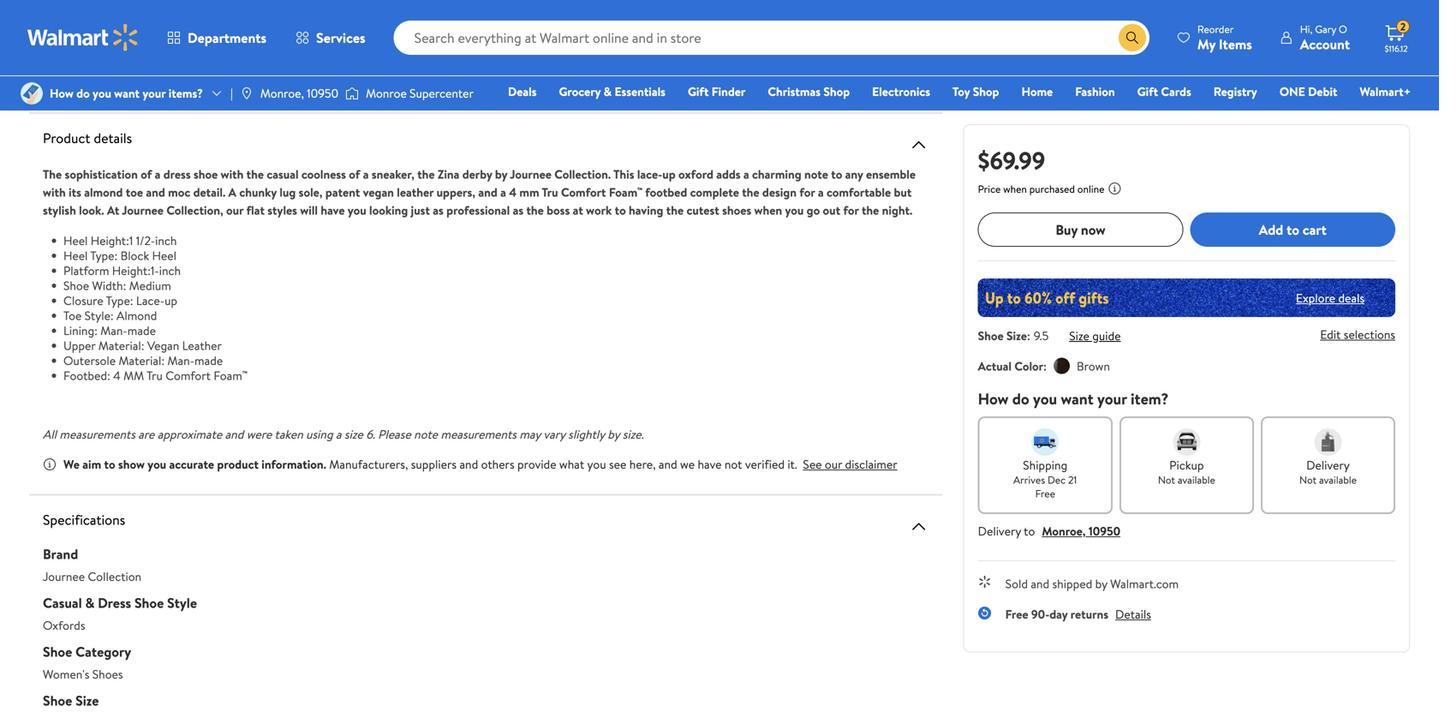 Task type: describe. For each thing, give the bounding box(es) containing it.
moc
[[168, 184, 190, 201]]

to left any
[[831, 166, 843, 183]]

account
[[1301, 35, 1351, 54]]

1 measurements from the left
[[59, 426, 135, 443]]

1 horizontal spatial our
[[825, 456, 843, 473]]

it.
[[788, 456, 798, 473]]

2 size from the left
[[1070, 327, 1090, 344]]

90-
[[1032, 606, 1050, 623]]

home link
[[1014, 82, 1061, 101]]

night.
[[882, 202, 913, 219]]

dec
[[1048, 473, 1066, 487]]

6.
[[366, 426, 375, 443]]

manufacturers,
[[329, 456, 408, 473]]

comfortable
[[827, 184, 891, 201]]

shoe inside heel height:1 1/2-inch heel type: block heel platform height:1-inch shoe width: medium closure type: lace-up toe style: almond lining: man-made upper material: vegan leather outersole material: man-made footbed: 4 mm tru comfort foam™
[[63, 277, 89, 294]]

heel up platform
[[63, 232, 88, 249]]

and right sold at the bottom
[[1031, 575, 1050, 592]]

this
[[79, 68, 107, 92]]

price when purchased online
[[978, 182, 1105, 196]]

toy shop
[[953, 83, 1000, 100]]

dress
[[98, 593, 131, 612]]

toy shop link
[[945, 82, 1007, 101]]

slightly
[[568, 426, 605, 443]]

to right aim at the left bottom of page
[[104, 456, 115, 473]]

up to sixty percent off deals. shop now. image
[[978, 279, 1396, 317]]

your for items?
[[143, 85, 166, 102]]

show
[[118, 456, 145, 473]]

intent image for shipping image
[[1032, 428, 1059, 456]]

explore
[[1296, 289, 1336, 306]]

detail.
[[193, 184, 226, 201]]

0 vertical spatial for
[[800, 184, 815, 201]]

looking
[[369, 202, 408, 219]]

by inside the sophistication of a dress shoe with the casual coolness of a sneaker, the zina derby by journee collection. this lace-up oxford adds a charming note to any ensemble with its almond toe and moc detail. a chunky lug sole, patent vegan leather uppers, and a 4 mm tru comfort foam™ footbed complete the design for a comfortable but stylish look. at journee collection, our flat styles will have you looking just as professional as the boss at work to having the cutest shoes when you go out for the night.
[[495, 166, 508, 183]]

christmas shop
[[768, 83, 850, 100]]

you down patent
[[348, 202, 367, 219]]

the down comfortable
[[862, 202, 879, 219]]

heel right the block
[[152, 247, 176, 264]]

a left size
[[336, 426, 342, 443]]

material: up "mm"
[[98, 337, 144, 354]]

item?
[[1131, 388, 1169, 410]]

delivery for to
[[978, 523, 1022, 539]]

dress
[[163, 166, 191, 183]]

& inside brand journee collection casual & dress shoe style oxfords shoe category women's shoes
[[85, 593, 95, 612]]

1 horizontal spatial monroe,
[[1042, 523, 1086, 539]]

1 horizontal spatial 10950
[[1089, 523, 1121, 539]]

walmart image
[[27, 24, 139, 51]]

vegan
[[363, 184, 394, 201]]

journee inside brand journee collection casual & dress shoe style oxfords shoe category women's shoes
[[43, 568, 85, 585]]

online
[[1078, 182, 1105, 196]]

sophistication
[[65, 166, 138, 183]]

color
[[1015, 358, 1044, 374]]

up inside the sophistication of a dress shoe with the casual coolness of a sneaker, the zina derby by journee collection. this lace-up oxford adds a charming note to any ensemble with its almond toe and moc detail. a chunky lug sole, patent vegan leather uppers, and a 4 mm tru comfort foam™ footbed complete the design for a comfortable but stylish look. at journee collection, our flat styles will have you looking just as professional as the boss at work to having the cutest shoes when you go out for the night.
[[663, 166, 676, 183]]

guide
[[1093, 327, 1121, 344]]

walmart+
[[1360, 83, 1411, 100]]

1 vertical spatial man-
[[167, 352, 195, 369]]

height:1
[[91, 232, 133, 249]]

to inside button
[[1287, 220, 1300, 239]]

to right work
[[615, 202, 626, 219]]

sneaker,
[[372, 166, 415, 183]]

how for how do you want your item?
[[978, 388, 1009, 410]]

you up details
[[93, 85, 111, 102]]

adds
[[717, 166, 741, 183]]

day
[[1050, 606, 1068, 623]]

details
[[94, 129, 132, 147]]

footbed:
[[63, 367, 110, 384]]

do for how do you want your items?
[[76, 85, 90, 102]]

9.5
[[1034, 327, 1049, 344]]

to down arrives
[[1024, 523, 1035, 539]]

1 vertical spatial type:
[[106, 292, 133, 309]]

shoe up actual
[[978, 327, 1004, 344]]

oxfords
[[43, 617, 85, 634]]

height:1-
[[112, 262, 159, 279]]

 image for monroe supercenter
[[345, 85, 359, 102]]

deals
[[508, 83, 537, 100]]

size guide button
[[1070, 327, 1121, 344]]

services button
[[281, 17, 380, 58]]

deals link
[[500, 82, 545, 101]]

intent image for delivery image
[[1315, 428, 1342, 456]]

0 vertical spatial 10950
[[307, 85, 339, 102]]

not for pickup
[[1158, 473, 1176, 487]]

gift finder link
[[680, 82, 754, 101]]

lining:
[[63, 322, 98, 339]]

shop for christmas shop
[[824, 83, 850, 100]]

will
[[300, 202, 318, 219]]

electronics
[[872, 83, 931, 100]]

you left see
[[587, 456, 606, 473]]

material: down almond
[[119, 352, 165, 369]]

tru inside heel height:1 1/2-inch heel type: block heel platform height:1-inch shoe width: medium closure type: lace-up toe style: almond lining: man-made upper material: vegan leather outersole material: man-made footbed: 4 mm tru comfort foam™
[[147, 367, 163, 384]]

the down footbed
[[667, 202, 684, 219]]

comfort inside the sophistication of a dress shoe with the casual coolness of a sneaker, the zina derby by journee collection. this lace-up oxford adds a charming note to any ensemble with its almond toe and moc detail. a chunky lug sole, patent vegan leather uppers, and a 4 mm tru comfort foam™ footbed complete the design for a comfortable but stylish look. at journee collection, our flat styles will have you looking just as professional as the boss at work to having the cutest shoes when you go out for the night.
[[561, 184, 606, 201]]

delivery for not
[[1307, 457, 1350, 473]]

want for item?
[[1061, 388, 1094, 410]]

work
[[586, 202, 612, 219]]

shoe up women's
[[43, 642, 72, 661]]

the down "mm" in the left of the page
[[527, 202, 544, 219]]

a right adds
[[744, 166, 750, 183]]

style:
[[85, 307, 114, 324]]

aim
[[83, 456, 101, 473]]

shoe size : 9.5
[[978, 327, 1049, 344]]

item
[[111, 68, 145, 92]]

a left "mm" in the left of the page
[[501, 184, 506, 201]]

2 measurements from the left
[[441, 426, 517, 443]]

items?
[[169, 85, 203, 102]]

christmas shop link
[[760, 82, 858, 101]]

heel height:1 1/2-inch heel type: block heel platform height:1-inch shoe width: medium closure type: lace-up toe style: almond lining: man-made upper material: vegan leather outersole material: man-made footbed: 4 mm tru comfort foam™
[[63, 232, 247, 384]]

cart
[[1303, 220, 1327, 239]]

1 vertical spatial inch
[[159, 262, 181, 279]]

accurate
[[169, 456, 214, 473]]

how for how do you want your items?
[[50, 85, 74, 102]]

shipping arrives dec 21 free
[[1014, 457, 1077, 501]]

edit
[[1321, 326, 1341, 343]]

0 vertical spatial when
[[1004, 182, 1027, 196]]

patent
[[326, 184, 360, 201]]

1 size from the left
[[1007, 327, 1027, 344]]

not
[[725, 456, 743, 473]]

leather
[[182, 337, 222, 354]]

buy now button
[[978, 213, 1184, 247]]

medium
[[129, 277, 171, 294]]

and up 'professional'
[[478, 184, 498, 201]]

selections
[[1344, 326, 1396, 343]]

footbed
[[645, 184, 687, 201]]

how do you want your items?
[[50, 85, 203, 102]]

1/2-
[[136, 232, 155, 249]]

shoes
[[722, 202, 752, 219]]

the up chunky at the left of page
[[247, 166, 264, 183]]

collection
[[88, 568, 141, 585]]

and left were
[[225, 426, 244, 443]]

gift for gift finder
[[688, 83, 709, 100]]

buy
[[1056, 220, 1078, 239]]

0 vertical spatial made
[[128, 322, 156, 339]]

about this item
[[29, 68, 145, 92]]

2 vertical spatial by
[[1096, 575, 1108, 592]]

search icon image
[[1126, 31, 1140, 45]]

size
[[344, 426, 363, 443]]

women's
[[43, 666, 89, 683]]

grocery
[[559, 83, 601, 100]]

2 of from the left
[[349, 166, 360, 183]]

just
[[411, 202, 430, 219]]

using
[[306, 426, 333, 443]]

add to cart button
[[1191, 213, 1396, 247]]

sold
[[1006, 575, 1028, 592]]

you down color on the bottom of the page
[[1033, 388, 1058, 410]]

cutest
[[687, 202, 720, 219]]

stylish
[[43, 202, 76, 219]]

toy
[[953, 83, 970, 100]]

comfort inside heel height:1 1/2-inch heel type: block heel platform height:1-inch shoe width: medium closure type: lace-up toe style: almond lining: man-made upper material: vegan leather outersole material: man-made footbed: 4 mm tru comfort foam™
[[166, 367, 211, 384]]

add to cart
[[1259, 220, 1327, 239]]

free inside the shipping arrives dec 21 free
[[1036, 486, 1056, 501]]

provide
[[518, 456, 557, 473]]

legal information image
[[1108, 182, 1122, 195]]

$69.99
[[978, 144, 1046, 177]]

boss
[[547, 202, 570, 219]]

shoes
[[92, 666, 123, 683]]

and left the we
[[659, 456, 678, 473]]

a up the 'vegan'
[[363, 166, 369, 183]]



Task type: vqa. For each thing, say whether or not it's contained in the screenshot.
Silver/Nickel
no



Task type: locate. For each thing, give the bounding box(es) containing it.
shipping
[[1023, 457, 1068, 473]]

the up shoes
[[742, 184, 760, 201]]

how down actual
[[978, 388, 1009, 410]]

are
[[138, 426, 155, 443]]

2 horizontal spatial journee
[[510, 166, 552, 183]]

 image
[[345, 85, 359, 102], [240, 87, 254, 100]]

1 horizontal spatial man-
[[167, 352, 195, 369]]

0 vertical spatial your
[[143, 85, 166, 102]]

tru
[[542, 184, 558, 201], [147, 367, 163, 384]]

others
[[481, 456, 515, 473]]

want right this at the left
[[114, 85, 140, 102]]

note up the 'go' on the right of the page
[[805, 166, 829, 183]]

size left 9.5
[[1007, 327, 1027, 344]]

1 horizontal spatial do
[[1013, 388, 1030, 410]]

1 horizontal spatial up
[[663, 166, 676, 183]]

man- right "mm"
[[167, 352, 195, 369]]

made
[[128, 322, 156, 339], [195, 352, 223, 369]]

charming
[[752, 166, 802, 183]]

monroe, right |
[[260, 85, 304, 102]]

please
[[378, 426, 411, 443]]

 image
[[21, 82, 43, 105]]

foam™ inside the sophistication of a dress shoe with the casual coolness of a sneaker, the zina derby by journee collection. this lace-up oxford adds a charming note to any ensemble with its almond toe and moc detail. a chunky lug sole, patent vegan leather uppers, and a 4 mm tru comfort foam™ footbed complete the design for a comfortable but stylish look. at journee collection, our flat styles will have you looking just as professional as the boss at work to having the cutest shoes when you go out for the night.
[[609, 184, 643, 201]]

1 vertical spatial :
[[1044, 358, 1047, 374]]

not for delivery
[[1300, 473, 1317, 487]]

shop right the christmas
[[824, 83, 850, 100]]

1 available from the left
[[1178, 473, 1216, 487]]

pickup not available
[[1158, 457, 1216, 487]]

size left guide
[[1070, 327, 1090, 344]]

cards
[[1162, 83, 1192, 100]]

1 horizontal spatial &
[[604, 83, 612, 100]]

as
[[433, 202, 444, 219], [513, 202, 524, 219]]

1 not from the left
[[1158, 473, 1176, 487]]

comfort down leather
[[166, 367, 211, 384]]

lace-
[[637, 166, 663, 183]]

0 horizontal spatial size
[[1007, 327, 1027, 344]]

foam™
[[609, 184, 643, 201], [214, 367, 247, 384]]

for right out
[[844, 202, 859, 219]]

foam™ down this
[[609, 184, 643, 201]]

heel left height:1
[[63, 247, 88, 264]]

1 horizontal spatial size
[[1070, 327, 1090, 344]]

not down intent image for pickup
[[1158, 473, 1176, 487]]

have down patent
[[321, 202, 345, 219]]

size.
[[623, 426, 644, 443]]

10950 down services popup button
[[307, 85, 339, 102]]

our inside the sophistication of a dress shoe with the casual coolness of a sneaker, the zina derby by journee collection. this lace-up oxford adds a charming note to any ensemble with its almond toe and moc detail. a chunky lug sole, patent vegan leather uppers, and a 4 mm tru comfort foam™ footbed complete the design for a comfortable but stylish look. at journee collection, our flat styles will have you looking just as professional as the boss at work to having the cutest shoes when you go out for the night.
[[226, 202, 244, 219]]

as right just
[[433, 202, 444, 219]]

product
[[217, 456, 259, 473]]

& right 'grocery'
[[604, 83, 612, 100]]

0 horizontal spatial monroe,
[[260, 85, 304, 102]]

delivery up sold at the bottom
[[978, 523, 1022, 539]]

inch
[[155, 232, 177, 249], [159, 262, 181, 279]]

shop for toy shop
[[973, 83, 1000, 100]]

up
[[663, 166, 676, 183], [165, 292, 177, 309]]

registry link
[[1206, 82, 1265, 101]]

type: up width: at the left top of the page
[[90, 247, 118, 264]]

available inside delivery not available
[[1320, 473, 1357, 487]]

casual
[[267, 166, 299, 183]]

0 horizontal spatial by
[[495, 166, 508, 183]]

foam™ down leather
[[214, 367, 247, 384]]

approximate
[[157, 426, 222, 443]]

1 vertical spatial our
[[825, 456, 843, 473]]

we
[[680, 456, 695, 473]]

product
[[43, 129, 90, 147]]

0 vertical spatial our
[[226, 202, 244, 219]]

to left cart
[[1287, 220, 1300, 239]]

 image left monroe
[[345, 85, 359, 102]]

not down intent image for delivery
[[1300, 473, 1317, 487]]

your for item?
[[1098, 388, 1127, 410]]

1 vertical spatial when
[[755, 202, 782, 219]]

block
[[121, 247, 149, 264]]

material:
[[98, 337, 144, 354], [119, 352, 165, 369]]

tru right "mm"
[[147, 367, 163, 384]]

1 horizontal spatial tru
[[542, 184, 558, 201]]

2 vertical spatial journee
[[43, 568, 85, 585]]

your left "items?"
[[143, 85, 166, 102]]

go
[[807, 202, 820, 219]]

1 vertical spatial tru
[[147, 367, 163, 384]]

0 horizontal spatial free
[[1006, 606, 1029, 623]]

tru inside the sophistication of a dress shoe with the casual coolness of a sneaker, the zina derby by journee collection. this lace-up oxford adds a charming note to any ensemble with its almond toe and moc detail. a chunky lug sole, patent vegan leather uppers, and a 4 mm tru comfort foam™ footbed complete the design for a comfortable but stylish look. at journee collection, our flat styles will have you looking just as professional as the boss at work to having the cutest shoes when you go out for the night.
[[542, 184, 558, 201]]

1 as from the left
[[433, 202, 444, 219]]

 image for monroe, 10950
[[240, 87, 254, 100]]

4 left "mm" in the left of the page
[[509, 184, 517, 201]]

free left 90- at the right of the page
[[1006, 606, 1029, 623]]

0 horizontal spatial 4
[[113, 367, 121, 384]]

intent image for pickup image
[[1173, 428, 1201, 456]]

our down a
[[226, 202, 244, 219]]

you right show
[[148, 456, 166, 473]]

1 of from the left
[[141, 166, 152, 183]]

vegan
[[147, 337, 179, 354]]

0 horizontal spatial man-
[[100, 322, 128, 339]]

do for how do you want your item?
[[1013, 388, 1030, 410]]

with down the
[[43, 184, 66, 201]]

sold and shipped by walmart.com
[[1006, 575, 1179, 592]]

grocery & essentials link
[[551, 82, 674, 101]]

4 left "mm"
[[113, 367, 121, 384]]

details
[[1116, 606, 1152, 623]]

0 vertical spatial tru
[[542, 184, 558, 201]]

want down brown
[[1061, 388, 1094, 410]]

0 horizontal spatial shop
[[824, 83, 850, 100]]

1 horizontal spatial with
[[221, 166, 244, 183]]

0 horizontal spatial measurements
[[59, 426, 135, 443]]

shoe
[[194, 166, 218, 183]]

1 vertical spatial note
[[414, 426, 438, 443]]

0 vertical spatial type:
[[90, 247, 118, 264]]

measurements up we aim to show you accurate product information. manufacturers, suppliers and others provide what you see here, and we have not verified it. see our disclaimer
[[441, 426, 517, 443]]

items
[[1219, 35, 1253, 54]]

0 horizontal spatial note
[[414, 426, 438, 443]]

Search search field
[[394, 21, 1150, 55]]

brown
[[1077, 358, 1111, 374]]

2 horizontal spatial by
[[1096, 575, 1108, 592]]

Walmart Site-Wide search field
[[394, 21, 1150, 55]]

0 vertical spatial inch
[[155, 232, 177, 249]]

1 shop from the left
[[824, 83, 850, 100]]

do right about
[[76, 85, 90, 102]]

0 horizontal spatial 10950
[[307, 85, 339, 102]]

have inside the sophistication of a dress shoe with the casual coolness of a sneaker, the zina derby by journee collection. this lace-up oxford adds a charming note to any ensemble with its almond toe and moc detail. a chunky lug sole, patent vegan leather uppers, and a 4 mm tru comfort foam™ footbed complete the design for a comfortable but stylish look. at journee collection, our flat styles will have you looking just as professional as the boss at work to having the cutest shoes when you go out for the night.
[[321, 202, 345, 219]]

tru up boss
[[542, 184, 558, 201]]

1 horizontal spatial made
[[195, 352, 223, 369]]

1 horizontal spatial want
[[1061, 388, 1094, 410]]

of up patent
[[349, 166, 360, 183]]

see our disclaimer button
[[803, 456, 898, 473]]

0 vertical spatial do
[[76, 85, 90, 102]]

1 gift from the left
[[688, 83, 709, 100]]

1 vertical spatial comfort
[[166, 367, 211, 384]]

up up footbed
[[663, 166, 676, 183]]

0 horizontal spatial tru
[[147, 367, 163, 384]]

: for color
[[1044, 358, 1047, 374]]

explore deals link
[[1290, 283, 1372, 313]]

actual
[[978, 358, 1012, 374]]

foam™ inside heel height:1 1/2-inch heel type: block heel platform height:1-inch shoe width: medium closure type: lace-up toe style: almond lining: man-made upper material: vegan leather outersole material: man-made footbed: 4 mm tru comfort foam™
[[214, 367, 247, 384]]

hi, gary o account
[[1301, 22, 1351, 54]]

1 vertical spatial for
[[844, 202, 859, 219]]

0 vertical spatial free
[[1036, 486, 1056, 501]]

0 vertical spatial by
[[495, 166, 508, 183]]

how do you want your item?
[[978, 388, 1169, 410]]

suppliers
[[411, 456, 457, 473]]

0 vertical spatial monroe,
[[260, 85, 304, 102]]

monroe, down dec
[[1042, 523, 1086, 539]]

all
[[43, 426, 57, 443]]

and right toe
[[146, 184, 165, 201]]

almond
[[84, 184, 123, 201]]

0 vertical spatial man-
[[100, 322, 128, 339]]

1 vertical spatial free
[[1006, 606, 1029, 623]]

0 vertical spatial journee
[[510, 166, 552, 183]]

$116.12
[[1385, 43, 1408, 54]]

1 vertical spatial &
[[85, 593, 95, 612]]

0 vertical spatial want
[[114, 85, 140, 102]]

you
[[93, 85, 111, 102], [348, 202, 367, 219], [785, 202, 804, 219], [1033, 388, 1058, 410], [148, 456, 166, 473], [587, 456, 606, 473]]

1 horizontal spatial how
[[978, 388, 1009, 410]]

up inside heel height:1 1/2-inch heel type: block heel platform height:1-inch shoe width: medium closure type: lace-up toe style: almond lining: man-made upper material: vegan leather outersole material: man-made footbed: 4 mm tru comfort foam™
[[165, 292, 177, 309]]

arrives
[[1014, 473, 1046, 487]]

2 not from the left
[[1300, 473, 1317, 487]]

1 horizontal spatial journee
[[122, 202, 164, 219]]

specifications image
[[909, 516, 930, 537]]

0 horizontal spatial of
[[141, 166, 152, 183]]

0 horizontal spatial foam™
[[214, 367, 247, 384]]

1 horizontal spatial foam™
[[609, 184, 643, 201]]

when right price
[[1004, 182, 1027, 196]]

0 vertical spatial with
[[221, 166, 244, 183]]

1 vertical spatial do
[[1013, 388, 1030, 410]]

1 horizontal spatial for
[[844, 202, 859, 219]]

1 horizontal spatial 4
[[509, 184, 517, 201]]

2 available from the left
[[1320, 473, 1357, 487]]

walmart.com
[[1111, 575, 1179, 592]]

0 horizontal spatial available
[[1178, 473, 1216, 487]]

0 horizontal spatial up
[[165, 292, 177, 309]]

category
[[76, 642, 131, 661]]

by left size.
[[608, 426, 620, 443]]

with
[[221, 166, 244, 183], [43, 184, 66, 201]]

design
[[763, 184, 797, 201]]

platform
[[63, 262, 109, 279]]

gary
[[1316, 22, 1337, 36]]

1 vertical spatial by
[[608, 426, 620, 443]]

gift for gift cards
[[1138, 83, 1159, 100]]

one debit
[[1280, 83, 1338, 100]]

but
[[894, 184, 912, 201]]

1 horizontal spatial of
[[349, 166, 360, 183]]

0 horizontal spatial want
[[114, 85, 140, 102]]

a left dress
[[155, 166, 161, 183]]

and left the others
[[460, 456, 478, 473]]

see
[[609, 456, 627, 473]]

want
[[114, 85, 140, 102], [1061, 388, 1094, 410]]

want for items?
[[114, 85, 140, 102]]

available for pickup
[[1178, 473, 1216, 487]]

1 vertical spatial up
[[165, 292, 177, 309]]

man- right lining:
[[100, 322, 128, 339]]

any
[[846, 166, 863, 183]]

available down intent image for pickup
[[1178, 473, 1216, 487]]

with up a
[[221, 166, 244, 183]]

do down color on the bottom of the page
[[1013, 388, 1030, 410]]

shoe left style
[[135, 593, 164, 612]]

: for size
[[1027, 327, 1031, 344]]

1 vertical spatial have
[[698, 456, 722, 473]]

1 horizontal spatial as
[[513, 202, 524, 219]]

supercenter
[[410, 85, 474, 102]]

0 horizontal spatial our
[[226, 202, 244, 219]]

0 horizontal spatial when
[[755, 202, 782, 219]]

complete
[[690, 184, 739, 201]]

0 horizontal spatial with
[[43, 184, 66, 201]]

measurements up aim at the left bottom of page
[[59, 426, 135, 443]]

10950 up "sold and shipped by walmart.com"
[[1089, 523, 1121, 539]]

delivery down intent image for delivery
[[1307, 457, 1350, 473]]

gift finder
[[688, 83, 746, 100]]

out
[[823, 202, 841, 219]]

departments
[[188, 28, 267, 47]]

1 horizontal spatial measurements
[[441, 426, 517, 443]]

comfort down collection.
[[561, 184, 606, 201]]

0 vertical spatial up
[[663, 166, 676, 183]]

ensemble
[[866, 166, 916, 183]]

up right almond
[[165, 292, 177, 309]]

0 vertical spatial foam™
[[609, 184, 643, 201]]

0 horizontal spatial for
[[800, 184, 815, 201]]

gift left cards
[[1138, 83, 1159, 100]]

our
[[226, 202, 244, 219], [825, 456, 843, 473]]

1 vertical spatial monroe,
[[1042, 523, 1086, 539]]

1 vertical spatial journee
[[122, 202, 164, 219]]

 image right |
[[240, 87, 254, 100]]

look.
[[79, 202, 104, 219]]

0 horizontal spatial how
[[50, 85, 74, 102]]

0 horizontal spatial made
[[128, 322, 156, 339]]

0 horizontal spatial journee
[[43, 568, 85, 585]]

note up suppliers
[[414, 426, 438, 443]]

0 horizontal spatial delivery
[[978, 523, 1022, 539]]

as down "mm" in the left of the page
[[513, 202, 524, 219]]

width:
[[92, 277, 126, 294]]

0 vertical spatial &
[[604, 83, 612, 100]]

0 horizontal spatial not
[[1158, 473, 1176, 487]]

you left the 'go' on the right of the page
[[785, 202, 804, 219]]

1 vertical spatial with
[[43, 184, 66, 201]]

upper
[[63, 337, 96, 354]]

how left this at the left
[[50, 85, 74, 102]]

inch right the block
[[155, 232, 177, 249]]

journee down brand
[[43, 568, 85, 585]]

edit selections
[[1321, 326, 1396, 343]]

fashion link
[[1068, 82, 1123, 101]]

4 inside the sophistication of a dress shoe with the casual coolness of a sneaker, the zina derby by journee collection. this lace-up oxford adds a charming note to any ensemble with its almond toe and moc detail. a chunky lug sole, patent vegan leather uppers, and a 4 mm tru comfort foam™ footbed complete the design for a comfortable but stylish look. at journee collection, our flat styles will have you looking just as professional as the boss at work to having the cutest shoes when you go out for the night.
[[509, 184, 517, 201]]

product details image
[[909, 135, 930, 155]]

1 horizontal spatial note
[[805, 166, 829, 183]]

journee up "mm" in the left of the page
[[510, 166, 552, 183]]

when down design
[[755, 202, 782, 219]]

for up the 'go' on the right of the page
[[800, 184, 815, 201]]

0 vertical spatial 4
[[509, 184, 517, 201]]

returns
[[1071, 606, 1109, 623]]

2 shop from the left
[[973, 83, 1000, 100]]

gift left finder
[[688, 83, 709, 100]]

|
[[231, 85, 233, 102]]

edit selections button
[[1321, 326, 1396, 343]]

our right see
[[825, 456, 843, 473]]

1 horizontal spatial free
[[1036, 486, 1056, 501]]

1 vertical spatial how
[[978, 388, 1009, 410]]

collection.
[[555, 166, 611, 183]]

the up the leather
[[418, 166, 435, 183]]

we aim to show you accurate product information. manufacturers, suppliers and others provide what you see here, and we have not verified it. see our disclaimer
[[63, 456, 898, 473]]

leather
[[397, 184, 434, 201]]

shoe
[[63, 277, 89, 294], [978, 327, 1004, 344], [135, 593, 164, 612], [43, 642, 72, 661]]

delivery to monroe, 10950
[[978, 523, 1121, 539]]

at
[[573, 202, 583, 219]]

journee down toe
[[122, 202, 164, 219]]

2 as from the left
[[513, 202, 524, 219]]

my
[[1198, 35, 1216, 54]]

the
[[247, 166, 264, 183], [418, 166, 435, 183], [742, 184, 760, 201], [527, 202, 544, 219], [667, 202, 684, 219], [862, 202, 879, 219]]

made down lace-
[[128, 322, 156, 339]]

0 horizontal spatial your
[[143, 85, 166, 102]]

note
[[805, 166, 829, 183], [414, 426, 438, 443]]

registry
[[1214, 83, 1258, 100]]

toe
[[126, 184, 143, 201]]

available down intent image for delivery
[[1320, 473, 1357, 487]]

not inside delivery not available
[[1300, 473, 1317, 487]]

1 horizontal spatial when
[[1004, 182, 1027, 196]]

1 vertical spatial made
[[195, 352, 223, 369]]

: down 9.5
[[1044, 358, 1047, 374]]

free down shipping
[[1036, 486, 1056, 501]]

: left 9.5
[[1027, 327, 1031, 344]]

4 inside heel height:1 1/2-inch heel type: block heel platform height:1-inch shoe width: medium closure type: lace-up toe style: almond lining: man-made upper material: vegan leather outersole material: man-made footbed: 4 mm tru comfort foam™
[[113, 367, 121, 384]]

not inside pickup not available
[[1158, 473, 1176, 487]]

delivery inside delivery not available
[[1307, 457, 1350, 473]]

specifications
[[43, 510, 125, 529]]

a up the 'go' on the right of the page
[[818, 184, 824, 201]]

2 gift from the left
[[1138, 83, 1159, 100]]

by right the derby
[[495, 166, 508, 183]]

reorder my items
[[1198, 22, 1253, 54]]

note inside the sophistication of a dress shoe with the casual coolness of a sneaker, the zina derby by journee collection. this lace-up oxford adds a charming note to any ensemble with its almond toe and moc detail. a chunky lug sole, patent vegan leather uppers, and a 4 mm tru comfort foam™ footbed complete the design for a comfortable but stylish look. at journee collection, our flat styles will have you looking just as professional as the boss at work to having the cutest shoes when you go out for the night.
[[805, 166, 829, 183]]

when inside the sophistication of a dress shoe with the casual coolness of a sneaker, the zina derby by journee collection. this lace-up oxford adds a charming note to any ensemble with its almond toe and moc detail. a chunky lug sole, patent vegan leather uppers, and a 4 mm tru comfort foam™ footbed complete the design for a comfortable but stylish look. at journee collection, our flat styles will have you looking just as professional as the boss at work to having the cutest shoes when you go out for the night.
[[755, 202, 782, 219]]

casual
[[43, 593, 82, 612]]

your left item?
[[1098, 388, 1127, 410]]

monroe supercenter
[[366, 85, 474, 102]]

by right shipped
[[1096, 575, 1108, 592]]

shoe up toe at the left top of page
[[63, 277, 89, 294]]

monroe,
[[260, 85, 304, 102], [1042, 523, 1086, 539]]

coolness
[[302, 166, 346, 183]]

1 horizontal spatial by
[[608, 426, 620, 443]]

0 horizontal spatial :
[[1027, 327, 1031, 344]]

have
[[321, 202, 345, 219], [698, 456, 722, 473]]

1 horizontal spatial not
[[1300, 473, 1317, 487]]

made right vegan
[[195, 352, 223, 369]]

all measurements are approximate and were taken using a size 6. please note measurements may vary slightly by size.
[[43, 426, 644, 443]]

available for delivery
[[1320, 473, 1357, 487]]

1 horizontal spatial comfort
[[561, 184, 606, 201]]

type: left lace-
[[106, 292, 133, 309]]

available inside pickup not available
[[1178, 473, 1216, 487]]

1 horizontal spatial have
[[698, 456, 722, 473]]

& left dress
[[85, 593, 95, 612]]

your
[[143, 85, 166, 102], [1098, 388, 1127, 410]]

0 horizontal spatial do
[[76, 85, 90, 102]]

0 vertical spatial note
[[805, 166, 829, 183]]

1 horizontal spatial delivery
[[1307, 457, 1350, 473]]

1 horizontal spatial  image
[[345, 85, 359, 102]]



